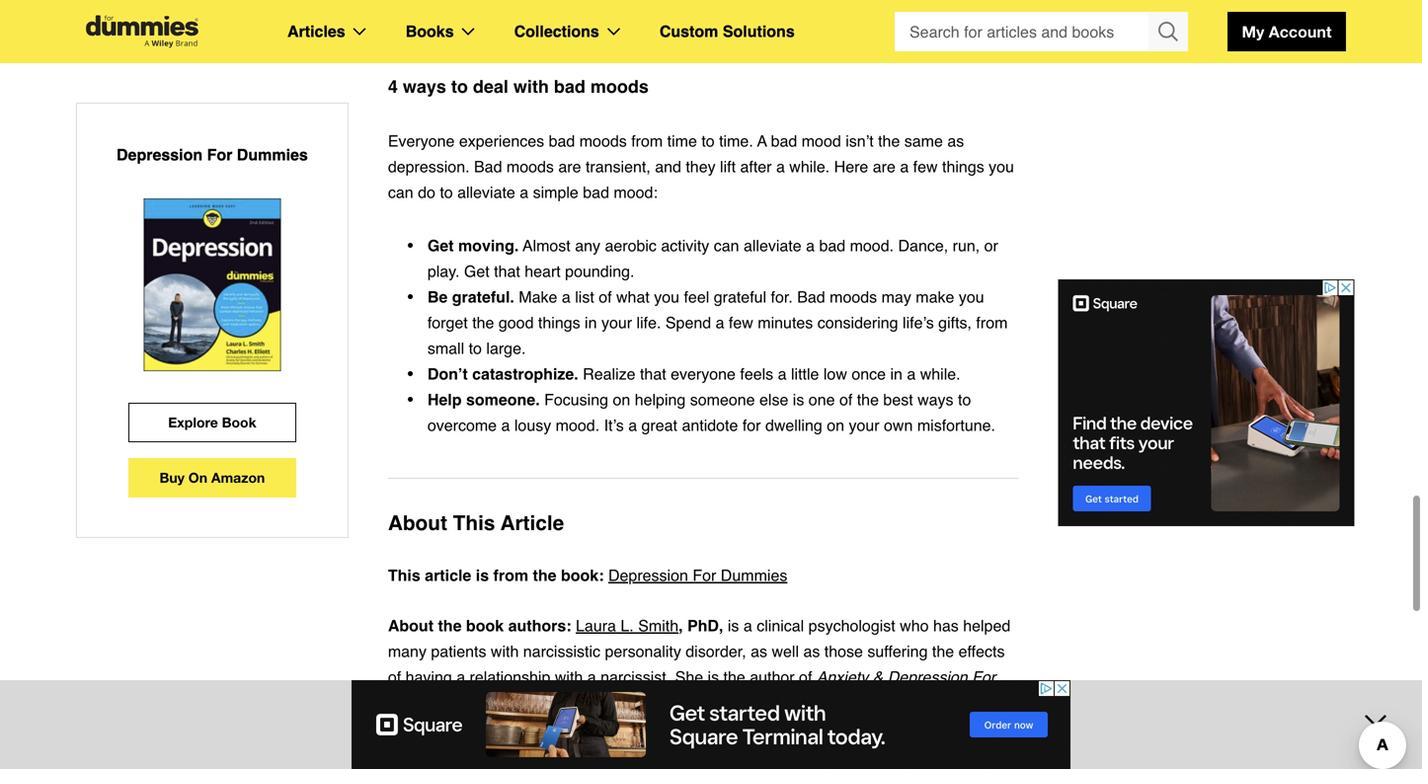 Task type: describe. For each thing, give the bounding box(es) containing it.
feels
[[740, 365, 774, 383]]

mood
[[802, 132, 842, 150]]

to right do in the top left of the page
[[440, 183, 453, 202]]

moods up 'transient,' on the left top of page
[[580, 132, 627, 150]]

focusing on helping someone else is one of the best ways to overcome a lousy mood. it's a great antidote for dwelling on your own misfortune.
[[428, 391, 996, 435]]

0 horizontal spatial you
[[654, 288, 680, 306]]

my account link
[[1228, 12, 1347, 51]]

a up disorder,
[[744, 617, 753, 635]]

heart
[[525, 262, 561, 281]]

0 horizontal spatial as
[[751, 643, 768, 661]]

fellow
[[594, 746, 639, 764]]

be
[[428, 288, 448, 306]]

your inside make a list of what you feel grateful for. bad moods may make you forget the good things in your life. spend a few minutes considering life's gifts, from small to large.
[[602, 314, 632, 332]]

has
[[934, 617, 959, 635]]

amazon
[[211, 470, 265, 486]]

almost any aerobic activity can alleviate a bad mood. dance, run, or play. get that heart pounding.
[[428, 237, 999, 281]]

be grateful.
[[428, 288, 519, 306]]

anxiety
[[817, 668, 869, 687]]

Search for articles and books text field
[[895, 12, 1151, 51]]

the inside everyone experiences bad moods from time to time. a bad mood isn't the same as depression. bad moods are transient, and they lift after a while. here are a few things you can do to alleviate a simple bad mood:
[[879, 132, 900, 150]]

4
[[388, 77, 398, 97]]

2 are from the left
[[873, 158, 896, 176]]

a down narcissistic
[[588, 668, 596, 687]]

a left list
[[562, 288, 571, 306]]

a right spend
[[716, 314, 725, 332]]

and inside everyone experiences bad moods from time to time. a bad mood isn't the same as depression. bad moods are transient, and they lift after a while. here are a few things you can do to alleviate a simple bad mood:
[[655, 158, 682, 176]]

don't catastrophize. realize that everyone feels a little low once in a while.
[[428, 365, 961, 383]]

about for about this article
[[388, 512, 448, 536]]

bad inside make a list of what you feel grateful for. bad moods may make you forget the good things in your life. spend a few minutes considering life's gifts, from small to large.
[[798, 288, 826, 306]]

else
[[760, 391, 789, 409]]

.
[[547, 720, 556, 738]]

0 horizontal spatial ways
[[403, 77, 446, 97]]

get inside almost any aerobic activity can alleviate a bad mood. dance, run, or play. get that heart pounding.
[[464, 262, 490, 281]]

having
[[406, 668, 452, 687]]

personality
[[605, 643, 682, 661]]

to inside make a list of what you feel grateful for. bad moods may make you forget the good things in your life. spend a few minutes considering life's gifts, from small to large.
[[469, 339, 482, 358]]

list
[[575, 288, 595, 306]]

here
[[835, 158, 869, 176]]

a down same
[[900, 158, 909, 176]]

buy on amazon
[[160, 470, 265, 486]]

2 vertical spatial with
[[555, 668, 583, 687]]

0 vertical spatial on
[[613, 391, 631, 409]]

make a list of what you feel grateful for. bad moods may make you forget the good things in your life. spend a few minutes considering life's gifts, from small to large.
[[428, 288, 1008, 358]]

moving.
[[458, 237, 519, 255]]

pounding.
[[565, 262, 635, 281]]

from inside everyone experiences bad moods from time to time. a bad mood isn't the same as depression. bad moods are transient, and they lift after a while. here are a few things you can do to alleviate a simple bad mood:
[[632, 132, 663, 150]]

someone.
[[466, 391, 540, 409]]

article
[[501, 512, 564, 536]]

for inside obsessive compulsive disorder for dummies
[[452, 720, 476, 738]]

in inside make a list of what you feel grateful for. bad moods may make you forget the good things in your life. spend a few minutes considering life's gifts, from small to large.
[[585, 314, 597, 332]]

1 horizontal spatial that
[[640, 365, 667, 383]]

little
[[791, 365, 820, 383]]

one
[[809, 391, 835, 409]]

laura l. smith link
[[576, 617, 679, 635]]

few inside everyone experiences bad moods from time to time. a bad mood isn't the same as depression. bad moods are transient, and they lift after a while. here are a few things you can do to alleviate a simple bad mood:
[[914, 158, 938, 176]]

mood. inside almost any aerobic activity can alleviate a bad mood. dance, run, or play. get that heart pounding.
[[850, 237, 894, 255]]

compulsive
[[894, 694, 977, 712]]

(corrales,
[[732, 720, 801, 738]]

low
[[824, 365, 848, 383]]

psychologist inside (corrales, new mexico) is a clinical psychologist and a founding fellow in the academy of cognitive therapy. he is also
[[388, 746, 475, 764]]

a left little
[[778, 365, 787, 383]]

academy
[[687, 746, 752, 764]]

for
[[743, 416, 761, 435]]

explore book
[[168, 415, 257, 431]]

isn't
[[846, 132, 874, 150]]

do
[[418, 183, 436, 202]]

experiences
[[459, 132, 545, 150]]

clinical inside is a clinical psychologist who has helped many patients with narcissistic personality disorder, as well as those suffering the effects of having a relationship with a narcissist. she is the author of
[[757, 617, 805, 635]]

everyone
[[671, 365, 736, 383]]

h.
[[615, 720, 631, 738]]

you inside everyone experiences bad moods from time to time. a bad mood isn't the same as depression. bad moods are transient, and they lift after a while. here are a few things you can do to alleviate a simple bad mood:
[[989, 158, 1015, 176]]

can inside almost any aerobic activity can alleviate a bad mood. dance, run, or play. get that heart pounding.
[[714, 237, 740, 255]]

management
[[585, 694, 677, 712]]

a
[[758, 132, 767, 150]]

0 vertical spatial with
[[514, 77, 549, 97]]

account
[[1269, 22, 1332, 41]]

ways inside the focusing on helping someone else is one of the best ways to overcome a lousy mood. it's a great antidote for dwelling on your own misfortune.
[[918, 391, 954, 409]]

narcissist.
[[601, 668, 671, 687]]

transient,
[[586, 158, 651, 176]]

alleviate inside everyone experiences bad moods from time to time. a bad mood isn't the same as depression. bad moods are transient, and they lift after a while. here are a few things you can do to alleviate a simple bad mood:
[[458, 183, 516, 202]]

psychologist inside is a clinical psychologist who has helped many patients with narcissistic personality disorder, as well as those suffering the effects of having a relationship with a narcissist. she is the author of
[[809, 617, 896, 635]]

good
[[499, 314, 534, 332]]

1 vertical spatial in
[[891, 365, 903, 383]]

is inside the focusing on helping someone else is one of the best ways to overcome a lousy mood. it's a great antidote for dwelling on your own misfortune.
[[793, 391, 805, 409]]

the inside make a list of what you feel grateful for. bad moods may make you forget the good things in your life. spend a few minutes considering life's gifts, from small to large.
[[472, 314, 494, 332]]

it's
[[604, 416, 624, 435]]

about this article
[[388, 512, 564, 536]]

or
[[985, 237, 999, 255]]

to inside the focusing on helping someone else is one of the best ways to overcome a lousy mood. it's a great antidote for dwelling on your own misfortune.
[[958, 391, 972, 409]]

any
[[575, 237, 601, 255]]

book:
[[561, 567, 604, 585]]

phd,
[[688, 617, 724, 635]]

0 vertical spatial advertisement element
[[1059, 280, 1355, 527]]

great
[[642, 416, 678, 435]]

effects
[[959, 643, 1005, 661]]

narcissistic
[[523, 643, 601, 661]]

alleviate inside almost any aerobic activity can alleviate a bad mood. dance, run, or play. get that heart pounding.
[[744, 237, 802, 255]]

forget
[[428, 314, 468, 332]]

make
[[519, 288, 558, 306]]

make
[[916, 288, 955, 306]]

of inside the focusing on helping someone else is one of the best ways to overcome a lousy mood. it's a great antidote for dwelling on your own misfortune.
[[840, 391, 853, 409]]

deal
[[473, 77, 509, 97]]

on
[[189, 470, 208, 486]]

the inside the focusing on helping someone else is one of the best ways to overcome a lousy mood. it's a great antidote for dwelling on your own misfortune.
[[857, 391, 879, 409]]

the left book:
[[533, 567, 557, 585]]

1 horizontal spatial on
[[827, 416, 845, 435]]

author
[[750, 668, 795, 687]]

and inside (corrales, new mexico) is a clinical psychologist and a founding fellow in the academy of cognitive therapy. he is also
[[480, 746, 506, 764]]

is up he
[[901, 720, 913, 738]]

many
[[388, 643, 427, 661]]

things inside make a list of what you feel grateful for. bad moods may make you forget the good things in your life. spend a few minutes considering life's gifts, from small to large.
[[538, 314, 581, 332]]

buy on amazon link
[[128, 458, 296, 498]]

bad right a
[[771, 132, 798, 150]]

&
[[873, 668, 884, 687]]

bad inside almost any aerobic activity can alleviate a bad mood. dance, run, or play. get that heart pounding.
[[820, 237, 846, 255]]

mood:
[[614, 183, 658, 202]]

1 horizontal spatial depression
[[609, 567, 689, 585]]

bad up simple
[[549, 132, 575, 150]]

1 vertical spatial with
[[491, 643, 519, 661]]

ph.d.
[[682, 720, 723, 738]]

overcome
[[428, 416, 497, 435]]

dwelling
[[766, 416, 823, 435]]

mexico)
[[841, 720, 897, 738]]

is right she
[[708, 668, 719, 687]]

lift
[[720, 158, 736, 176]]

new
[[805, 720, 837, 738]]

time
[[668, 132, 697, 150]]

as inside everyone experiences bad moods from time to time. a bad mood isn't the same as depression. bad moods are transient, and they lift after a while. here are a few things you can do to alleviate a simple bad mood:
[[948, 132, 965, 150]]

explore book link
[[128, 403, 296, 443]]



Task type: locate. For each thing, give the bounding box(es) containing it.
charles
[[556, 720, 610, 738]]

are right here
[[873, 158, 896, 176]]

get up the "play."
[[428, 237, 454, 255]]

bad right for.
[[798, 288, 826, 306]]

smith
[[638, 617, 679, 635]]

time.
[[719, 132, 754, 150]]

with right deal
[[514, 77, 549, 97]]

0 horizontal spatial things
[[538, 314, 581, 332]]

from inside make a list of what you feel grateful for. bad moods may make you forget the good things in your life. spend a few minutes considering life's gifts, from small to large.
[[977, 314, 1008, 332]]

1 vertical spatial about
[[388, 617, 434, 635]]

books
[[406, 22, 454, 41]]

0 vertical spatial clinical
[[757, 617, 805, 635]]

4 ways to deal with bad moods
[[388, 77, 649, 97]]

this left article
[[388, 567, 421, 585]]

, left phd,
[[679, 617, 683, 635]]

0 horizontal spatial few
[[729, 314, 754, 332]]

1 vertical spatial on
[[827, 416, 845, 435]]

therapy.
[[844, 746, 905, 764]]

0 horizontal spatial can
[[388, 183, 414, 202]]

ways right 4
[[403, 77, 446, 97]]

open book categories image
[[462, 28, 475, 36]]

and up 'new'
[[785, 694, 816, 712]]

the
[[879, 132, 900, 150], [472, 314, 494, 332], [857, 391, 879, 409], [533, 567, 557, 585], [438, 617, 462, 635], [933, 643, 955, 661], [724, 668, 746, 687], [661, 746, 683, 764]]

bad up considering
[[820, 237, 846, 255]]

depression.
[[388, 158, 470, 176]]

alleviate
[[458, 183, 516, 202], [744, 237, 802, 255]]

disorder
[[388, 720, 448, 738]]

custom solutions
[[660, 22, 795, 41]]

1 horizontal spatial are
[[873, 158, 896, 176]]

realize
[[583, 365, 636, 383]]

1 vertical spatial that
[[640, 365, 667, 383]]

grateful
[[714, 288, 767, 306]]

while. down mood
[[790, 158, 830, 176]]

0 horizontal spatial that
[[494, 262, 521, 281]]

0 horizontal spatial get
[[428, 237, 454, 255]]

a up best
[[907, 365, 916, 383]]

get moving.
[[428, 237, 519, 255]]

to right small
[[469, 339, 482, 358]]

book
[[466, 617, 504, 635]]

2 horizontal spatial and
[[785, 694, 816, 712]]

about the book authors:
[[388, 617, 576, 635]]

ways up misfortune.
[[918, 391, 954, 409]]

considering
[[818, 314, 899, 332]]

a right after on the right of page
[[777, 158, 785, 176]]

while. down gifts,
[[921, 365, 961, 383]]

the up patients at the bottom left of the page
[[438, 617, 462, 635]]

also
[[950, 746, 979, 764]]

mood. inside the focusing on helping someone else is one of the best ways to overcome a lousy mood. it's a great antidote for dwelling on your own misfortune.
[[556, 416, 600, 435]]

authors:
[[508, 617, 572, 635]]

misfortune.
[[918, 416, 996, 435]]

with up relationship
[[491, 643, 519, 661]]

mood. left dance,
[[850, 237, 894, 255]]

0 horizontal spatial while.
[[790, 158, 830, 176]]

of right list
[[599, 288, 612, 306]]

, for , phd,
[[679, 617, 683, 635]]

1 horizontal spatial you
[[959, 288, 985, 306]]

suffering
[[868, 643, 928, 661]]

0 vertical spatial get
[[428, 237, 454, 255]]

from
[[632, 132, 663, 150], [977, 314, 1008, 332], [494, 567, 529, 585]]

you up "or"
[[989, 158, 1015, 176]]

you left the feel on the top left
[[654, 288, 680, 306]]

1 horizontal spatial get
[[464, 262, 490, 281]]

1 horizontal spatial clinical
[[930, 720, 978, 738]]

custom solutions link
[[660, 19, 795, 44]]

1 vertical spatial mood.
[[556, 416, 600, 435]]

moods up considering
[[830, 288, 878, 306]]

is right phd,
[[728, 617, 740, 635]]

get up be grateful.
[[464, 262, 490, 281]]

while. inside everyone experiences bad moods from time to time. a bad mood isn't the same as depression. bad moods are transient, and they lift after a while. here are a few things you can do to alleviate a simple bad mood:
[[790, 158, 830, 176]]

dummies,
[[709, 694, 781, 712]]

1 about from the top
[[388, 512, 448, 536]]

0 horizontal spatial psychologist
[[388, 746, 475, 764]]

dummies inside obsessive compulsive disorder for dummies
[[480, 720, 547, 738]]

1 horizontal spatial few
[[914, 158, 938, 176]]

can
[[388, 183, 414, 202], [714, 237, 740, 255]]

0 vertical spatial from
[[632, 132, 663, 150]]

0 vertical spatial bad
[[474, 158, 502, 176]]

a left founding
[[510, 746, 519, 764]]

advertisement element
[[1059, 280, 1355, 527], [352, 681, 1071, 770]]

my account
[[1243, 22, 1332, 41]]

1 horizontal spatial this
[[453, 512, 495, 536]]

as
[[948, 132, 965, 150], [751, 643, 768, 661], [804, 643, 820, 661]]

the down elliott
[[661, 746, 683, 764]]

small
[[428, 339, 465, 358]]

this up article
[[453, 512, 495, 536]]

from down the article
[[494, 567, 529, 585]]

life's
[[903, 314, 934, 332]]

bad down experiences
[[474, 158, 502, 176]]

mood. down focusing
[[556, 416, 600, 435]]

dance,
[[899, 237, 949, 255]]

logo image
[[76, 15, 208, 48]]

a up he
[[917, 720, 926, 738]]

0 horizontal spatial your
[[602, 314, 632, 332]]

a down patients at the bottom left of the page
[[457, 668, 466, 687]]

open article categories image
[[353, 28, 366, 36]]

workbook,
[[459, 694, 535, 712]]

explore
[[168, 415, 218, 431]]

1 vertical spatial from
[[977, 314, 1008, 332]]

with
[[514, 77, 549, 97], [491, 643, 519, 661], [555, 668, 583, 687]]

charles h. elliott , ph.d.
[[556, 720, 727, 738]]

spend
[[666, 314, 712, 332]]

the inside (corrales, new mexico) is a clinical psychologist and a founding fellow in the academy of cognitive therapy. he is also
[[661, 746, 683, 764]]

can right activity
[[714, 237, 740, 255]]

0 vertical spatial few
[[914, 158, 938, 176]]

depression for dummies
[[117, 146, 308, 164]]

few down same
[[914, 158, 938, 176]]

your inside the focusing on helping someone else is one of the best ways to overcome a lousy mood. it's a great antidote for dwelling on your own misfortune.
[[849, 416, 880, 435]]

dummies
[[237, 146, 308, 164], [721, 567, 788, 585], [388, 694, 455, 712], [480, 720, 547, 738]]

1 vertical spatial clinical
[[930, 720, 978, 738]]

0 horizontal spatial in
[[585, 314, 597, 332]]

0 horizontal spatial are
[[559, 158, 581, 176]]

bad inside everyone experiences bad moods from time to time. a bad mood isn't the same as depression. bad moods are transient, and they lift after a while. here are a few things you can do to alleviate a simple bad mood:
[[474, 158, 502, 176]]

about
[[388, 512, 448, 536], [388, 617, 434, 635]]

lousy
[[515, 416, 552, 435]]

a left simple
[[520, 183, 529, 202]]

aerobic
[[605, 237, 657, 255]]

0 vertical spatial and
[[655, 158, 682, 176]]

psychologist
[[809, 617, 896, 635], [388, 746, 475, 764]]

few inside make a list of what you feel grateful for. bad moods may make you forget the good things in your life. spend a few minutes considering life's gifts, from small to large.
[[729, 314, 754, 332]]

2 vertical spatial and
[[480, 746, 506, 764]]

a down someone.
[[501, 416, 510, 435]]

from right gifts,
[[977, 314, 1008, 332]]

book image image
[[144, 199, 281, 372]]

clinical inside (corrales, new mexico) is a clinical psychologist and a founding fellow in the academy of cognitive therapy. he is also
[[930, 720, 978, 738]]

everyone experiences bad moods from time to time. a bad mood isn't the same as depression. bad moods are transient, and they lift after a while. here are a few things you can do to alleviate a simple bad mood:
[[388, 132, 1015, 202]]

the down once
[[857, 391, 879, 409]]

0 vertical spatial ways
[[403, 77, 446, 97]]

1 horizontal spatial your
[[849, 416, 880, 435]]

of inside (corrales, new mexico) is a clinical psychologist and a founding fellow in the academy of cognitive therapy. he is also
[[756, 746, 770, 764]]

1 horizontal spatial in
[[644, 746, 656, 764]]

0 horizontal spatial clinical
[[757, 617, 805, 635]]

the down the grateful.
[[472, 314, 494, 332]]

on down 'one'
[[827, 416, 845, 435]]

of
[[599, 288, 612, 306], [840, 391, 853, 409], [388, 668, 401, 687], [799, 668, 813, 687], [756, 746, 770, 764]]

minutes
[[758, 314, 813, 332]]

1 vertical spatial advertisement element
[[352, 681, 1071, 770]]

1 horizontal spatial ways
[[918, 391, 954, 409]]

0 vertical spatial depression
[[117, 146, 203, 164]]

can inside everyone experiences bad moods from time to time. a bad mood isn't the same as depression. bad moods are transient, and they lift after a while. here are a few things you can do to alleviate a simple bad mood:
[[388, 183, 414, 202]]

on up it's
[[613, 391, 631, 409]]

1 horizontal spatial can
[[714, 237, 740, 255]]

bad down 'transient,' on the left top of page
[[583, 183, 610, 202]]

as left well
[[751, 643, 768, 661]]

1 horizontal spatial bad
[[798, 288, 826, 306]]

1 horizontal spatial alleviate
[[744, 237, 802, 255]]

psychologist down disorder
[[388, 746, 475, 764]]

is right article
[[476, 567, 489, 585]]

best
[[884, 391, 914, 409]]

psychologist up those
[[809, 617, 896, 635]]

0 vertical spatial in
[[585, 314, 597, 332]]

may
[[882, 288, 912, 306]]

charles h. elliott link
[[556, 720, 674, 738]]

0 vertical spatial this
[[453, 512, 495, 536]]

0 vertical spatial psychologist
[[809, 617, 896, 635]]

after
[[741, 158, 772, 176]]

patients
[[431, 643, 487, 661]]

grateful.
[[452, 288, 515, 306]]

0 horizontal spatial on
[[613, 391, 631, 409]]

moods up simple
[[507, 158, 554, 176]]

, for , ph.d.
[[674, 720, 678, 738]]

,
[[679, 617, 683, 635], [674, 720, 678, 738]]

in inside (corrales, new mexico) is a clinical psychologist and a founding fellow in the academy of cognitive therapy. he is also
[[644, 746, 656, 764]]

from left the time at the left of page
[[632, 132, 663, 150]]

someone
[[690, 391, 755, 409]]

0 vertical spatial can
[[388, 183, 414, 202]]

moods down open collections list image
[[591, 77, 649, 97]]

with down narcissistic
[[555, 668, 583, 687]]

0 horizontal spatial alleviate
[[458, 183, 516, 202]]

in down elliott
[[644, 746, 656, 764]]

to left deal
[[451, 77, 468, 97]]

2 horizontal spatial from
[[977, 314, 1008, 332]]

are up simple
[[559, 158, 581, 176]]

she
[[676, 668, 704, 687]]

almost
[[523, 237, 571, 255]]

play.
[[428, 262, 460, 281]]

a right it's
[[629, 416, 637, 435]]

2 vertical spatial from
[[494, 567, 529, 585]]

few down grateful
[[729, 314, 754, 332]]

that up the helping
[[640, 365, 667, 383]]

they
[[686, 158, 716, 176]]

antidote
[[682, 416, 738, 435]]

are
[[559, 158, 581, 176], [873, 158, 896, 176]]

2 horizontal spatial in
[[891, 365, 903, 383]]

don't
[[428, 365, 468, 383]]

gifts,
[[939, 314, 972, 332]]

close this dialog image
[[1393, 690, 1413, 709]]

moods inside make a list of what you feel grateful for. bad moods may make you forget the good things in your life. spend a few minutes considering life's gifts, from small to large.
[[830, 288, 878, 306]]

what
[[617, 288, 650, 306]]

0 vertical spatial things
[[943, 158, 985, 176]]

1 vertical spatial things
[[538, 314, 581, 332]]

alleviate up for.
[[744, 237, 802, 255]]

1 vertical spatial while.
[[921, 365, 961, 383]]

about for about the book authors:
[[388, 617, 434, 635]]

in up best
[[891, 365, 903, 383]]

you
[[989, 158, 1015, 176], [654, 288, 680, 306], [959, 288, 985, 306]]

1 vertical spatial ,
[[674, 720, 678, 738]]

1 vertical spatial bad
[[798, 288, 826, 306]]

the down has at the right
[[933, 643, 955, 661]]

helped
[[964, 617, 1011, 635]]

0 vertical spatial about
[[388, 512, 448, 536]]

2 about from the top
[[388, 617, 434, 635]]

of right 'one'
[[840, 391, 853, 409]]

clinical up also
[[930, 720, 978, 738]]

to right the time at the left of page
[[702, 132, 715, 150]]

catastrophize.
[[472, 365, 579, 383]]

my
[[1243, 22, 1265, 41]]

0 horizontal spatial this
[[388, 567, 421, 585]]

1 horizontal spatial psychologist
[[809, 617, 896, 635]]

as right same
[[948, 132, 965, 150]]

bad down collections
[[554, 77, 586, 97]]

to up misfortune.
[[958, 391, 972, 409]]

of inside make a list of what you feel grateful for. bad moods may make you forget the good things in your life. spend a few minutes considering life's gifts, from small to large.
[[599, 288, 612, 306]]

about up article
[[388, 512, 448, 536]]

0 horizontal spatial from
[[494, 567, 529, 585]]

you up gifts,
[[959, 288, 985, 306]]

1 vertical spatial psychologist
[[388, 746, 475, 764]]

0 vertical spatial mood.
[[850, 237, 894, 255]]

alleviate up moving.
[[458, 183, 516, 202]]

0 vertical spatial while.
[[790, 158, 830, 176]]

in down list
[[585, 314, 597, 332]]

the up dummies,
[[724, 668, 746, 687]]

those
[[825, 643, 864, 661]]

, left ph.d.
[[674, 720, 678, 738]]

can left do in the top left of the page
[[388, 183, 414, 202]]

founding
[[523, 746, 589, 764]]

1 horizontal spatial while.
[[921, 365, 961, 383]]

0 vertical spatial your
[[602, 314, 632, 332]]

for
[[207, 146, 233, 164], [693, 567, 717, 585], [973, 668, 996, 687], [681, 694, 705, 712], [452, 720, 476, 738]]

get
[[428, 237, 454, 255], [464, 262, 490, 281]]

and down the workbook,
[[480, 746, 506, 764]]

2 vertical spatial in
[[644, 746, 656, 764]]

open collections list image
[[608, 28, 620, 36]]

1 vertical spatial and
[[785, 694, 816, 712]]

dummies inside anxiety & depression for dummies workbook, anger management for dummies,
[[388, 694, 455, 712]]

1 vertical spatial can
[[714, 237, 740, 255]]

1 vertical spatial ways
[[918, 391, 954, 409]]

of down many
[[388, 668, 401, 687]]

2 vertical spatial depression
[[888, 668, 968, 687]]

bad
[[554, 77, 586, 97], [549, 132, 575, 150], [771, 132, 798, 150], [583, 183, 610, 202], [820, 237, 846, 255]]

things
[[943, 158, 985, 176], [538, 314, 581, 332]]

a up minutes
[[806, 237, 815, 255]]

0 vertical spatial ,
[[679, 617, 683, 635]]

depression inside anxiety & depression for dummies workbook, anger management for dummies,
[[888, 668, 968, 687]]

that down moving.
[[494, 262, 521, 281]]

is a clinical psychologist who has helped many patients with narcissistic personality disorder, as well as those suffering the effects of having a relationship with a narcissist. she is the author of
[[388, 617, 1011, 687]]

1 horizontal spatial as
[[804, 643, 820, 661]]

0 horizontal spatial and
[[480, 746, 506, 764]]

your left own
[[849, 416, 880, 435]]

0 vertical spatial alleviate
[[458, 183, 516, 202]]

1 vertical spatial get
[[464, 262, 490, 281]]

group
[[895, 12, 1189, 51]]

articles
[[288, 22, 346, 41]]

things down make
[[538, 314, 581, 332]]

and down the time at the left of page
[[655, 158, 682, 176]]

1 horizontal spatial ,
[[679, 617, 683, 635]]

1 horizontal spatial mood.
[[850, 237, 894, 255]]

0 vertical spatial that
[[494, 262, 521, 281]]

clinical up well
[[757, 617, 805, 635]]

is right he
[[934, 746, 946, 764]]

feel
[[684, 288, 710, 306]]

0 horizontal spatial bad
[[474, 158, 502, 176]]

a inside almost any aerobic activity can alleviate a bad mood. dance, run, or play. get that heart pounding.
[[806, 237, 815, 255]]

1 are from the left
[[559, 158, 581, 176]]

2 horizontal spatial you
[[989, 158, 1015, 176]]

custom
[[660, 22, 719, 41]]

1 vertical spatial alleviate
[[744, 237, 802, 255]]

0 horizontal spatial ,
[[674, 720, 678, 738]]

same
[[905, 132, 944, 150]]

1 vertical spatial depression
[[609, 567, 689, 585]]

that inside almost any aerobic activity can alleviate a bad mood. dance, run, or play. get that heart pounding.
[[494, 262, 521, 281]]

buy
[[160, 470, 185, 486]]

0 horizontal spatial depression
[[117, 146, 203, 164]]

of down (corrales,
[[756, 746, 770, 764]]

of right author
[[799, 668, 813, 687]]

is left 'one'
[[793, 391, 805, 409]]

the right isn't
[[879, 132, 900, 150]]

2 horizontal spatial as
[[948, 132, 965, 150]]

0 horizontal spatial mood.
[[556, 416, 600, 435]]

1 horizontal spatial from
[[632, 132, 663, 150]]

1 vertical spatial few
[[729, 314, 754, 332]]

about up many
[[388, 617, 434, 635]]

1 horizontal spatial and
[[655, 158, 682, 176]]

2 horizontal spatial depression
[[888, 668, 968, 687]]

things down same
[[943, 158, 985, 176]]

things inside everyone experiences bad moods from time to time. a bad mood isn't the same as depression. bad moods are transient, and they lift after a while. here are a few things you can do to alleviate a simple bad mood:
[[943, 158, 985, 176]]

1 vertical spatial this
[[388, 567, 421, 585]]

1 horizontal spatial things
[[943, 158, 985, 176]]



Task type: vqa. For each thing, say whether or not it's contained in the screenshot.
Tips
no



